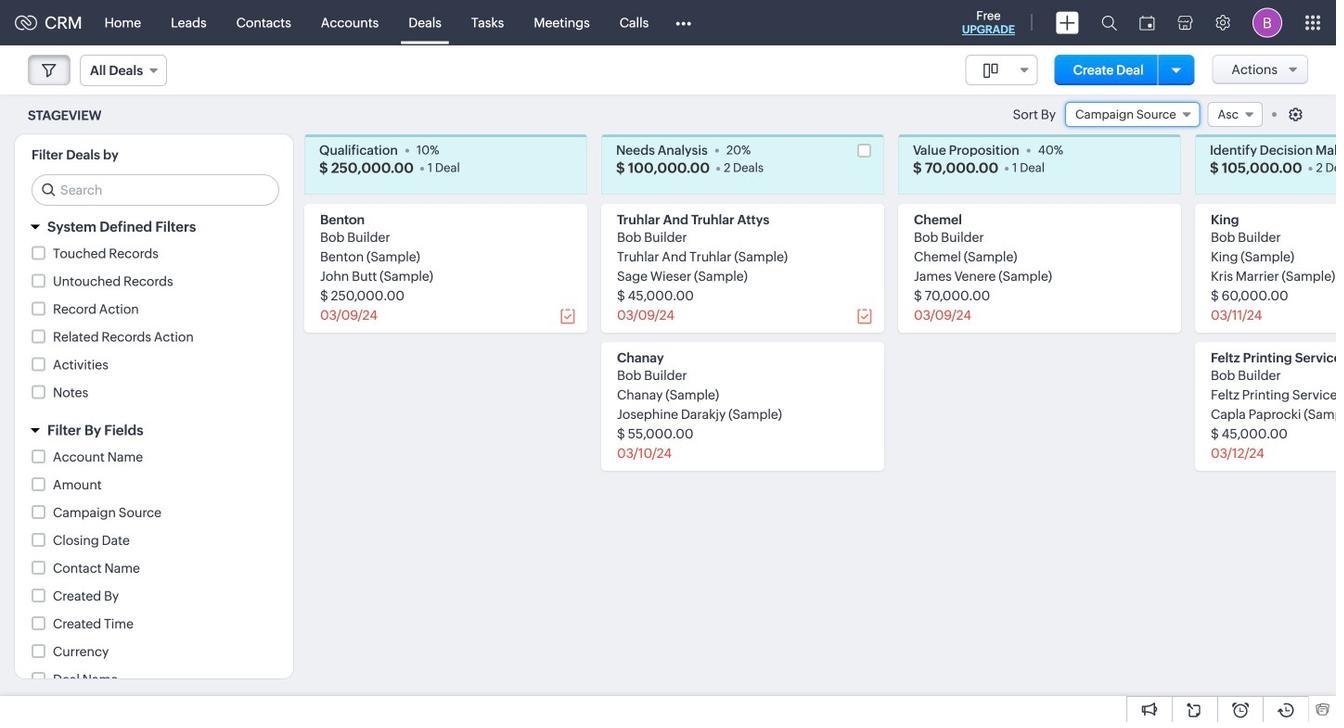 Task type: locate. For each thing, give the bounding box(es) containing it.
logo image
[[15, 15, 37, 30]]

search image
[[1102, 15, 1117, 31]]

profile element
[[1242, 0, 1294, 45]]

None field
[[80, 55, 167, 86], [966, 55, 1038, 85], [1066, 102, 1201, 127], [1208, 102, 1263, 127], [80, 55, 167, 86], [1066, 102, 1201, 127], [1208, 102, 1263, 127]]

Search text field
[[32, 175, 278, 205]]

size image
[[984, 62, 998, 79]]

none field size
[[966, 55, 1038, 85]]



Task type: vqa. For each thing, say whether or not it's contained in the screenshot.
profile element in the top of the page
yes



Task type: describe. For each thing, give the bounding box(es) containing it.
calendar image
[[1140, 15, 1155, 30]]

create menu image
[[1056, 12, 1079, 34]]

profile image
[[1253, 8, 1283, 38]]

search element
[[1091, 0, 1129, 45]]

create menu element
[[1045, 0, 1091, 45]]

Other Modules field
[[664, 8, 704, 38]]



